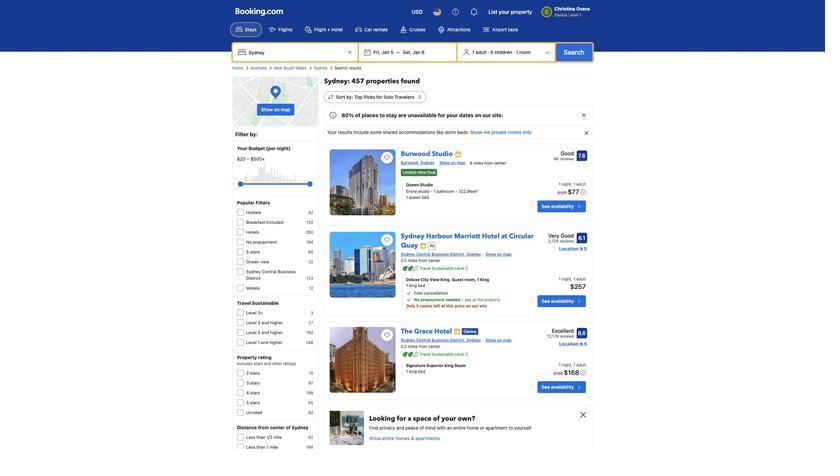 Task type: vqa. For each thing, say whether or not it's contained in the screenshot.
Ticket at top right
no



Task type: locate. For each thing, give the bounding box(es) containing it.
0 vertical spatial miles
[[474, 161, 483, 166]]

1 district, from the top
[[450, 252, 466, 257]]

1 vertical spatial hotel
[[482, 232, 500, 241]]

entire right an
[[453, 425, 466, 431]]

reviews for good
[[560, 156, 574, 161]]

cruises link
[[395, 22, 431, 37]]

2 see availability from the top
[[542, 298, 574, 304]]

1 1 night , 1 adult from the top
[[559, 182, 586, 187]]

sydney central business district, sydney down the grace hotel
[[401, 338, 481, 343]]

night inside 1 night , 1 adult $257
[[562, 277, 571, 282]]

0 vertical spatial 65
[[308, 250, 313, 255]]

location
[[559, 246, 579, 252], [559, 341, 579, 347]]

queen studio link
[[406, 182, 518, 188]]

location down excellent 12,176 reviews
[[559, 341, 579, 347]]

1 horizontal spatial search
[[564, 48, 585, 56]]

1 vertical spatial results
[[338, 129, 352, 135]]

1 horizontal spatial •
[[456, 189, 458, 194]]

(per
[[266, 146, 276, 151]]

central for sydney
[[416, 252, 430, 257]]

1 good from the top
[[561, 151, 574, 156]]

studio for burwood
[[432, 150, 453, 158]]

sustainable up superior
[[432, 352, 454, 357]]

2,724
[[548, 239, 559, 244]]

280
[[306, 230, 313, 235]]

– right $20
[[247, 156, 249, 162]]

higher down the level 2 and higher
[[270, 340, 282, 345]]

sydney central business district, sydney for harbour
[[401, 252, 481, 257]]

· right children
[[513, 49, 515, 55]]

0 vertical spatial 9.5
[[580, 246, 587, 252]]

at inside sydney harbour marriott hotel at circular quay
[[501, 232, 507, 241]]

includes
[[237, 361, 253, 366]]

1 vertical spatial to
[[509, 425, 513, 431]]

this property is part of our preferred partner program. it's committed to providing excellent service and good value. it'll pay us a higher commission if you make a booking. image
[[455, 151, 461, 158], [420, 243, 427, 249], [454, 329, 461, 335], [454, 329, 461, 335]]

rooms left only
[[508, 129, 522, 135]]

dorm
[[445, 129, 456, 135]]

sustainable up '3+'
[[252, 300, 279, 306]]

king left room
[[445, 363, 454, 368]]

level 3 and higher
[[246, 320, 283, 325]]

location 9.5
[[559, 246, 587, 252], [559, 341, 587, 347]]

new
[[274, 66, 282, 70]]

1 vertical spatial central
[[262, 269, 277, 274]]

1 location 9.5 from the top
[[559, 246, 587, 252]]

3 see availability from the top
[[542, 384, 574, 390]]

2 king from the top
[[409, 369, 417, 374]]

scored 7.6 element
[[577, 151, 587, 161]]

0 horizontal spatial search
[[335, 66, 348, 70]]

0 vertical spatial 3
[[311, 311, 313, 316]]

travel for the
[[420, 352, 431, 357]]

good right very
[[561, 233, 574, 239]]

reviews right 46
[[560, 156, 574, 161]]

peace
[[405, 425, 418, 431]]

level 2 and higher
[[246, 330, 283, 335]]

room,
[[465, 277, 476, 282]]

this property is part of our preferred partner program. it's committed to providing excellent service and good value. it'll pay us a higher commission if you make a booking. image
[[455, 151, 461, 158], [420, 243, 427, 249]]

ratings
[[283, 361, 296, 366]]

reviews inside excellent 12,176 reviews
[[560, 334, 574, 339]]

see availability for sydney harbour marriott hotel at circular quay
[[542, 298, 574, 304]]

1 • from the left
[[431, 189, 433, 194]]

good inside very good 2,724 reviews
[[561, 233, 574, 239]]

australia
[[251, 66, 267, 70]]

jan right fri,
[[382, 49, 390, 55]]

from down the grace
[[419, 344, 427, 349]]

1 vertical spatial higher
[[270, 330, 283, 335]]

sydney up 0.2
[[401, 338, 415, 343]]

3 see from the top
[[542, 384, 550, 390]]

2 night from the top
[[562, 277, 571, 282]]

central for the
[[416, 338, 430, 343]]

level down the "christina"
[[569, 13, 578, 17]]

0 vertical spatial king
[[409, 283, 417, 288]]

adult
[[476, 49, 487, 55], [577, 182, 586, 187], [577, 277, 586, 282], [577, 363, 586, 368]]

this property is part of our preferred partner program. it's committed to providing excellent service and good value. it'll pay us a higher commission if you make a booking. image for harbour
[[420, 243, 427, 249]]

1 vertical spatial king
[[409, 369, 417, 374]]

3+
[[258, 310, 263, 316]]

availability down $186
[[551, 384, 574, 390]]

this property is part of our preferred partner program. it's committed to providing excellent service and good value. it'll pay us a higher commission if you make a booking. image for studio
[[455, 151, 461, 158]]

1 vertical spatial ,
[[571, 277, 572, 282]]

map inside button
[[281, 107, 290, 112]]

this property is part of our preferred partner program. it's committed to providing excellent service and good value. it'll pay us a higher commission if you make a booking. image left 'ad'
[[420, 243, 427, 249]]

results for search
[[349, 66, 361, 70]]

search inside button
[[564, 48, 585, 56]]

at for this
[[441, 304, 445, 309]]

0 vertical spatial no
[[246, 239, 252, 245]]

8.6
[[578, 330, 586, 336]]

97
[[309, 381, 313, 386]]

your up $20
[[237, 146, 247, 151]]

apartment
[[486, 425, 508, 431]]

1 vertical spatial travel sustainable level 2
[[420, 352, 468, 357]]

3 see availability link from the top
[[538, 381, 586, 393]]

2 vertical spatial availability
[[551, 384, 574, 390]]

travel
[[420, 266, 431, 271], [237, 300, 251, 306], [420, 352, 431, 357]]

1 see from the top
[[542, 204, 550, 209]]

signature
[[406, 363, 426, 368]]

2 vertical spatial sustainable
[[432, 352, 454, 357]]

2 location 9.5 from the top
[[559, 341, 587, 347]]

hotel right the grace
[[434, 327, 452, 336]]

1 reviews from the top
[[560, 156, 574, 161]]

ocean
[[246, 259, 259, 265]]

sydney link
[[314, 65, 328, 71]]

0 vertical spatial good
[[561, 151, 574, 156]]

$129
[[558, 190, 567, 195]]

limited-
[[403, 170, 418, 175]]

center down 'ad'
[[428, 258, 440, 263]]

at right left
[[441, 304, 445, 309]]

0 vertical spatial travel sustainable level 2
[[420, 266, 468, 271]]

sydney up district
[[246, 269, 261, 274]]

christina overa genius level 1
[[555, 6, 590, 17]]

0 horizontal spatial your
[[237, 146, 247, 151]]

8.1
[[578, 235, 585, 241]]

level inside christina overa genius level 1
[[569, 13, 578, 17]]

for up like
[[438, 112, 445, 118]]

and for 2
[[262, 330, 269, 335]]

0 horizontal spatial entire
[[382, 436, 394, 441]]

level up the level 1 and higher
[[246, 330, 257, 335]]

your for your results include some shared accommodations like dorm beds. show me private rooms only
[[327, 129, 337, 135]]

2 district, from the top
[[450, 338, 466, 343]]

1 vertical spatial location
[[559, 341, 579, 347]]

,
[[571, 182, 572, 187], [571, 277, 572, 282], [571, 363, 572, 368]]

3 night from the top
[[562, 363, 571, 368]]

$257
[[570, 283, 586, 290]]

1 horizontal spatial no
[[414, 297, 420, 302]]

and down rating on the bottom left
[[264, 361, 271, 366]]

1 vertical spatial your
[[237, 146, 247, 151]]

9.5 down scored 8.6 element
[[580, 341, 587, 347]]

prepayment down free cancellation
[[421, 297, 445, 302]]

center for harbour
[[428, 258, 440, 263]]

2 9.5 from the top
[[580, 341, 587, 347]]

higher for level 1 and higher
[[270, 340, 282, 345]]

1 vertical spatial bed
[[418, 283, 425, 288]]

0 vertical spatial 6
[[422, 49, 425, 55]]

2 , from the top
[[571, 277, 572, 282]]

to left yourself in the bottom right of the page
[[509, 425, 513, 431]]

guest
[[452, 277, 464, 282]]

for inside looking for a space of your own? find privacy and peace of mind with an entire home or apartment to yourself
[[397, 414, 406, 423]]

higher down 'level 3 and higher'
[[270, 330, 283, 335]]

on
[[274, 107, 280, 112], [475, 112, 481, 118], [451, 160, 456, 165], [497, 252, 502, 257], [466, 304, 471, 309], [497, 338, 502, 343]]

central down view
[[262, 269, 277, 274]]

0
[[490, 49, 493, 55]]

2 vertical spatial at
[[441, 304, 445, 309]]

only 5 rooms left at this price on our site
[[406, 304, 487, 309]]

from for harbour
[[419, 258, 427, 263]]

1 travel sustainable level 2 from the top
[[420, 266, 468, 271]]

travel sustainable level 2
[[420, 266, 468, 271], [420, 352, 468, 357]]

0 vertical spatial see availability link
[[538, 201, 586, 213]]

property rating includes stars and other ratings
[[237, 355, 296, 366]]

0 vertical spatial night
[[562, 182, 571, 187]]

0 vertical spatial bed
[[422, 195, 429, 200]]

1 vertical spatial by:
[[250, 131, 258, 137]]

no prepayment
[[246, 239, 277, 245]]

0 horizontal spatial rooms
[[420, 304, 432, 309]]

and down the level 2 and higher
[[261, 340, 268, 345]]

level down level 3+
[[246, 320, 257, 325]]

$186
[[554, 371, 563, 376]]

1 horizontal spatial at
[[473, 297, 476, 302]]

availability
[[551, 204, 574, 209], [551, 298, 574, 304], [551, 384, 574, 390]]

1 vertical spatial entire
[[382, 436, 394, 441]]

65 up the 22
[[308, 250, 313, 255]]

1 vertical spatial 9.5
[[580, 341, 587, 347]]

1 horizontal spatial –
[[461, 297, 464, 302]]

night up $129
[[562, 182, 571, 187]]

1 vertical spatial see
[[542, 298, 550, 304]]

queen
[[406, 183, 419, 187]]

0 vertical spatial higher
[[270, 320, 283, 325]]

2 · from the left
[[513, 49, 515, 55]]

bed down "signature"
[[418, 369, 425, 374]]

0 vertical spatial travel
[[420, 266, 431, 271]]

this property is part of our preferred partner program. it's committed to providing excellent service and good value. it'll pay us a higher commission if you make a booking. image down "beds."
[[455, 151, 461, 158]]

hotel
[[331, 27, 343, 32], [482, 232, 500, 241], [434, 327, 452, 336]]

2 availability from the top
[[551, 298, 574, 304]]

night up $257
[[562, 277, 571, 282]]

level up room
[[455, 352, 464, 357]]

show inside button
[[261, 107, 273, 112]]

132
[[307, 220, 313, 225]]

2 sydney central business district, sydney from the top
[[401, 338, 481, 343]]

miles for sydney harbour marriott hotel at circular quay
[[408, 258, 418, 263]]

studio up studio
[[420, 183, 433, 187]]

queen
[[409, 195, 421, 200]]

1 horizontal spatial by:
[[346, 94, 353, 100]]

group
[[240, 179, 310, 189]]

2 vertical spatial central
[[416, 338, 430, 343]]

district, down sydney harbour marriott hotel at circular quay
[[450, 252, 466, 257]]

1 sydney central business district, sydney from the top
[[401, 252, 481, 257]]

property up taxis
[[511, 9, 532, 15]]

1 vertical spatial night
[[562, 277, 571, 282]]

show on map inside button
[[261, 107, 290, 112]]

free cancellation
[[414, 291, 448, 296]]

for left a
[[397, 414, 406, 423]]

this property is part of our preferred partner program. it's committed to providing excellent service and good value. it'll pay us a higher commission if you make a booking. image for sydney harbour marriott hotel at circular quay
[[420, 243, 427, 249]]

0 horizontal spatial king
[[445, 363, 454, 368]]

search for search
[[564, 48, 585, 56]]

your
[[327, 129, 337, 135], [237, 146, 247, 151]]

1 night from the top
[[562, 182, 571, 187]]

sydney inside sydney central business district
[[246, 269, 261, 274]]

central up the 0.5 miles from center
[[416, 252, 430, 257]]

6 right sat,
[[422, 49, 425, 55]]

0 horizontal spatial ·
[[488, 49, 489, 55]]

with
[[437, 425, 446, 431]]

time
[[418, 170, 426, 175]]

1 vertical spatial 1 night , 1 adult
[[559, 363, 586, 368]]

entire inside looking for a space of your own? find privacy and peace of mind with an entire home or apartment to yourself
[[453, 425, 466, 431]]

and down 'level 3 and higher'
[[262, 330, 269, 335]]

looking for a space of your own? image
[[330, 411, 364, 445]]

hotel inside "link"
[[434, 327, 452, 336]]

flight
[[314, 27, 326, 32]]

district, for hotel
[[450, 338, 466, 343]]

1/2
[[267, 435, 272, 440]]

0 vertical spatial rooms
[[508, 129, 522, 135]]

2 vertical spatial your
[[441, 414, 456, 423]]

0 horizontal spatial to
[[380, 112, 385, 118]]

travel sustainable level 2 up king,
[[420, 266, 468, 271]]

2 see availability link from the top
[[538, 295, 586, 307]]

– left pay
[[461, 297, 464, 302]]

see availability link down $186
[[538, 381, 586, 393]]

5
[[391, 49, 394, 55], [246, 249, 249, 255], [416, 304, 419, 309], [246, 400, 249, 406]]

see availability link for the grace hotel
[[538, 381, 586, 393]]

1 vertical spatial business
[[278, 269, 296, 274]]

2 reviews from the top
[[560, 239, 574, 244]]

no down free
[[414, 297, 420, 302]]

from down me
[[484, 161, 493, 166]]

business for sydney
[[432, 252, 449, 257]]

0 vertical spatial prepayment
[[253, 239, 277, 245]]

see availability down $186
[[542, 384, 574, 390]]

flight + hotel
[[314, 27, 343, 32]]

0 horizontal spatial no
[[246, 239, 252, 245]]

miles up queen studio 'link'
[[474, 161, 483, 166]]

at
[[501, 232, 507, 241], [473, 297, 476, 302], [441, 304, 445, 309]]

1 vertical spatial search
[[335, 66, 348, 70]]

1 vertical spatial miles
[[408, 258, 418, 263]]

sydney down 'burwood studio'
[[421, 160, 435, 165]]

3 reviews from the top
[[560, 334, 574, 339]]

1 vertical spatial –
[[461, 297, 464, 302]]

and up the level 2 and higher
[[262, 320, 269, 325]]

reviews right 2,724
[[560, 239, 574, 244]]

very good element
[[548, 232, 574, 240]]

no for no prepayment
[[246, 239, 252, 245]]

2 horizontal spatial 3
[[311, 311, 313, 316]]

site.
[[492, 112, 503, 118]]

search for search results
[[335, 66, 348, 70]]

1 vertical spatial good
[[561, 233, 574, 239]]

no for no prepayment needed – pay at the property
[[414, 297, 420, 302]]

1 horizontal spatial your
[[327, 129, 337, 135]]

burwood studio image
[[330, 150, 396, 215]]

$20
[[237, 156, 245, 162]]

1 , from the top
[[571, 182, 572, 187]]

king right room,
[[480, 277, 489, 282]]

king
[[480, 277, 489, 282], [445, 363, 454, 368]]

genius discounts available at this property. image
[[462, 329, 478, 335], [462, 329, 478, 335]]

4 stars
[[246, 390, 260, 396]]

rooms left left
[[420, 304, 432, 309]]

0 vertical spatial results
[[349, 66, 361, 70]]

1 vertical spatial availability
[[551, 298, 574, 304]]

to
[[380, 112, 385, 118], [509, 425, 513, 431]]

and inside looking for a space of your own? find privacy and peace of mind with an entire home or apartment to yourself
[[396, 425, 404, 431]]

, inside 1 night , 1 adult $257
[[571, 277, 572, 282]]

1 night , 1 adult for $77
[[559, 182, 586, 187]]

2 vertical spatial see
[[542, 384, 550, 390]]

center down the grace hotel
[[428, 344, 440, 349]]

good element
[[554, 150, 574, 157]]

to inside looking for a space of your own? find privacy and peace of mind with an entire home or apartment to yourself
[[509, 425, 513, 431]]

6 up queen studio 'link'
[[470, 161, 472, 166]]

2 • from the left
[[456, 189, 458, 194]]

center down show me private rooms only link on the top right of the page
[[494, 161, 506, 166]]

reviews inside good 46 reviews
[[560, 156, 574, 161]]

1 horizontal spatial entire
[[453, 425, 466, 431]]

popular filters
[[237, 200, 270, 206]]

good inside good 46 reviews
[[561, 151, 574, 156]]

your for your budget (per night)
[[237, 146, 247, 151]]

reviews right 12,176
[[560, 334, 574, 339]]

and
[[262, 320, 269, 325], [262, 330, 269, 335], [261, 340, 268, 345], [264, 361, 271, 366], [396, 425, 404, 431]]

travel sustainable
[[237, 300, 279, 306]]

, up $77
[[571, 182, 572, 187]]

Where are you going? field
[[246, 46, 346, 58]]

prepayment for no prepayment needed – pay at the property
[[421, 297, 445, 302]]

see availability link down 1 night , 1 adult $257
[[538, 295, 586, 307]]

1 vertical spatial for
[[438, 112, 445, 118]]

taxis
[[508, 27, 518, 32]]

space
[[413, 414, 431, 423]]

1 location from the top
[[559, 246, 579, 252]]

1 vertical spatial this property is part of our preferred partner program. it's committed to providing excellent service and good value. it'll pay us a higher commission if you make a booking. image
[[420, 243, 427, 249]]

• down queen studio 'link'
[[456, 189, 458, 194]]

3 up 4
[[246, 380, 249, 386]]

2 vertical spatial for
[[397, 414, 406, 423]]

search results updated. sydney: 457 properties found. element
[[324, 77, 593, 86]]

for left solo
[[376, 94, 383, 100]]

0 vertical spatial sydney central business district, sydney
[[401, 252, 481, 257]]

property
[[511, 9, 532, 15], [485, 297, 501, 302]]

1 vertical spatial studio
[[420, 183, 433, 187]]

0 horizontal spatial 3
[[246, 380, 249, 386]]

1 horizontal spatial ·
[[513, 49, 515, 55]]

1 see availability from the top
[[542, 204, 574, 209]]

site
[[480, 304, 487, 309]]

2 vertical spatial hotel
[[434, 327, 452, 336]]

signature superior king room 1 king bed
[[406, 363, 466, 374]]

by: for sort
[[346, 94, 353, 100]]

show on map for the grace hotel
[[486, 338, 512, 343]]

1 65 from the top
[[308, 250, 313, 255]]

location 9.5 for the grace hotel
[[559, 341, 587, 347]]

studio for queen
[[420, 183, 433, 187]]

3 availability from the top
[[551, 384, 574, 390]]

2 1 night , 1 adult from the top
[[559, 363, 586, 368]]

1 night , 1 adult up the $168
[[559, 363, 586, 368]]

bed down studio
[[422, 195, 429, 200]]

adult inside 1 night , 1 adult $257
[[577, 277, 586, 282]]

1 horizontal spatial jan
[[413, 49, 420, 55]]

new south wales link
[[274, 65, 307, 71]]

stars up ocean
[[250, 249, 260, 255]]

0 vertical spatial this property is part of our preferred partner program. it's committed to providing excellent service and good value. it'll pay us a higher commission if you make a booking. image
[[455, 151, 461, 158]]

burwood studio link
[[401, 147, 453, 158]]

· left 0
[[488, 49, 489, 55]]

very
[[548, 233, 559, 239]]

studio up deal
[[432, 150, 453, 158]]

1 availability from the top
[[551, 204, 574, 209]]

show inside button
[[369, 436, 381, 441]]

2 vertical spatial higher
[[270, 340, 282, 345]]

city
[[421, 277, 429, 282]]

0 vertical spatial at
[[501, 232, 507, 241]]

0 vertical spatial 5 stars
[[246, 249, 260, 255]]

deluxe
[[406, 277, 420, 282]]

sydney harbour marriott hotel at circular quay link
[[401, 229, 534, 250]]

adult left 0
[[476, 49, 487, 55]]

fri, jan 5 — sat, jan 6
[[374, 49, 425, 55]]

jan right sat,
[[413, 49, 420, 55]]

2 location from the top
[[559, 341, 579, 347]]

1 night , 1 adult up $77
[[559, 182, 586, 187]]

stars inside property rating includes stars and other ratings
[[254, 361, 263, 366]]

12
[[309, 286, 313, 291]]

5 stars up ocean
[[246, 249, 260, 255]]

2 good from the top
[[561, 233, 574, 239]]

sydney central business district, sydney down 'ad'
[[401, 252, 481, 257]]

from up city
[[419, 258, 427, 263]]

grace
[[414, 327, 433, 336]]

distance
[[237, 425, 257, 431]]

0 horizontal spatial property
[[485, 297, 501, 302]]

looking
[[369, 414, 395, 423]]

65
[[308, 250, 313, 255], [308, 401, 313, 406]]

1 horizontal spatial 3
[[258, 320, 260, 325]]

sustainable up king,
[[432, 266, 454, 271]]

stays
[[245, 27, 257, 32]]

0 vertical spatial entire
[[453, 425, 466, 431]]

0 vertical spatial your
[[327, 129, 337, 135]]

sydney inside sydney harbour marriott hotel at circular quay
[[401, 232, 425, 241]]

sydney central business district, sydney for grace
[[401, 338, 481, 343]]

map for sydney harbour marriott hotel at circular quay
[[503, 252, 512, 257]]

see
[[542, 204, 550, 209], [542, 298, 550, 304], [542, 384, 550, 390]]

hotel right +
[[331, 27, 343, 32]]

show on map for sydney harbour marriott hotel at circular quay
[[486, 252, 512, 257]]

2 see from the top
[[542, 298, 550, 304]]

1 vertical spatial your
[[447, 112, 458, 118]]

2 vertical spatial night
[[562, 363, 571, 368]]

2 travel sustainable level 2 from the top
[[420, 352, 468, 357]]

district
[[246, 276, 261, 281]]

1 9.5 from the top
[[580, 246, 587, 252]]

king down deluxe
[[409, 283, 417, 288]]

9.5 down scored 8.1 element
[[580, 246, 587, 252]]

business inside sydney central business district
[[278, 269, 296, 274]]

from for grace
[[419, 344, 427, 349]]

sydney harbour marriott hotel at circular quay image
[[330, 232, 396, 298]]

, up $257
[[571, 277, 572, 282]]

1 horizontal spatial this property is part of our preferred partner program. it's committed to providing excellent service and good value. it'll pay us a higher commission if you make a booking. image
[[455, 151, 461, 158]]

see availability down 1 night , 1 adult $257
[[542, 298, 574, 304]]

1 vertical spatial 5 stars
[[246, 400, 260, 406]]

2 vertical spatial reviews
[[560, 334, 574, 339]]

studio inside queen studio entire studio • 1 bathroom • 322.9feet² 1 queen bed
[[420, 183, 433, 187]]

central inside sydney central business district
[[262, 269, 277, 274]]

0 horizontal spatial this property is part of our preferred partner program. it's committed to providing excellent service and good value. it'll pay us a higher commission if you make a booking. image
[[420, 243, 427, 249]]

15
[[309, 371, 313, 376]]

district, up room
[[450, 338, 466, 343]]

district, for marriott
[[450, 252, 466, 257]]

, for $168
[[571, 363, 572, 368]]

0 vertical spatial location 9.5
[[559, 246, 587, 252]]

king inside signature superior king room 1 king bed
[[445, 363, 454, 368]]

0 vertical spatial ,
[[571, 182, 572, 187]]

level up property
[[246, 340, 257, 345]]

level 1 and higher
[[246, 340, 282, 345]]

scored 8.6 element
[[577, 328, 587, 339]]

your inside looking for a space of your own? find privacy and peace of mind with an entire home or apartment to yourself
[[441, 414, 456, 423]]

airport taxis
[[492, 27, 518, 32]]

3 , from the top
[[571, 363, 572, 368]]

65 up 82
[[308, 401, 313, 406]]

1 horizontal spatial hotel
[[434, 327, 452, 336]]

1 inside christina overa genius level 1
[[579, 13, 581, 17]]

0 vertical spatial property
[[511, 9, 532, 15]]

1 vertical spatial our
[[472, 304, 479, 309]]

0.2
[[401, 344, 407, 349]]



Task type: describe. For each thing, give the bounding box(es) containing it.
2 up the level 1 and higher
[[258, 330, 260, 335]]

248
[[306, 340, 313, 345]]

an
[[447, 425, 452, 431]]

night)
[[277, 146, 291, 151]]

a
[[408, 414, 411, 423]]

location 9.5 for sydney harbour marriott hotel at circular quay
[[559, 246, 587, 252]]

children
[[495, 49, 512, 55]]

0 vertical spatial king
[[480, 277, 489, 282]]

availability for sydney harbour marriott hotel at circular quay
[[551, 298, 574, 304]]

27
[[309, 321, 313, 325]]

bed inside queen studio entire studio • 1 bathroom • 322.9feet² 1 queen bed
[[422, 195, 429, 200]]

2 up signature superior king room link
[[466, 352, 468, 357]]

travel sustainable level 2 for marriott
[[420, 266, 468, 271]]

limited-time deal
[[403, 170, 436, 175]]

1 · from the left
[[488, 49, 489, 55]]

properties
[[366, 77, 399, 86]]

0.5
[[401, 258, 407, 263]]

excellent element
[[547, 327, 574, 335]]

sydney up signature superior king room link
[[467, 338, 481, 343]]

0.5 miles from center
[[401, 258, 440, 263]]

sustainable for the
[[432, 352, 454, 357]]

reviews inside very good 2,724 reviews
[[560, 239, 574, 244]]

miles for the grace hotel
[[408, 344, 418, 349]]

search results
[[335, 66, 361, 70]]

1 king from the top
[[409, 283, 417, 288]]

the grace hotel image
[[330, 327, 396, 393]]

0 vertical spatial –
[[247, 156, 249, 162]]

1 see availability link from the top
[[538, 201, 586, 213]]

1 vertical spatial rooms
[[420, 304, 432, 309]]

less
[[246, 435, 255, 440]]

overa
[[576, 6, 590, 12]]

2 65 from the top
[[308, 401, 313, 406]]

travel for sydney
[[420, 266, 431, 271]]

show entire homes & apartments button
[[369, 435, 440, 442]]

sydney down sydney harbour marriott hotel at circular quay
[[467, 252, 481, 257]]

2 up room,
[[466, 266, 468, 271]]

cancellation
[[424, 291, 448, 296]]

your results include some shared accommodations like dorm beds. show me private rooms only
[[327, 129, 532, 135]]

christina
[[555, 6, 575, 12]]

0 vertical spatial to
[[380, 112, 385, 118]]

0 horizontal spatial 6
[[422, 49, 425, 55]]

1 vertical spatial property
[[485, 297, 501, 302]]

adult up the $168
[[577, 363, 586, 368]]

1 jan from the left
[[382, 49, 390, 55]]

level left '3+'
[[246, 310, 257, 316]]

see for sydney harbour marriott hotel at circular quay
[[542, 298, 550, 304]]

1 adult · 0 children · 1 room
[[472, 49, 531, 55]]

sydney right wales
[[314, 66, 328, 70]]

king inside signature superior king room 1 king bed
[[409, 369, 417, 374]]

at for circular
[[501, 232, 507, 241]]

travel sustainable level 2 for hotel
[[420, 352, 468, 357]]

0 vertical spatial your
[[499, 9, 510, 15]]

entire
[[406, 189, 417, 194]]

1 vertical spatial travel
[[237, 300, 251, 306]]

from up less than 1/2 mile
[[258, 425, 269, 431]]

places
[[362, 112, 378, 118]]

motels
[[246, 286, 260, 291]]

prepayment for no prepayment
[[253, 239, 277, 245]]

scored 8.1 element
[[577, 233, 587, 243]]

and inside property rating includes stars and other ratings
[[264, 361, 271, 366]]

popular
[[237, 200, 255, 206]]

1 5 stars from the top
[[246, 249, 260, 255]]

see for the grace hotel
[[542, 384, 550, 390]]

hostels
[[246, 210, 261, 215]]

apartments
[[416, 436, 440, 441]]

sydney up 0.5
[[401, 252, 415, 257]]

reviews for excellent
[[560, 334, 574, 339]]

stars up 4 stars
[[250, 380, 260, 386]]

property
[[237, 355, 257, 360]]

0 horizontal spatial our
[[472, 304, 479, 309]]

2 horizontal spatial for
[[438, 112, 445, 118]]

stars up the unrated
[[250, 400, 260, 406]]

82
[[308, 410, 313, 415]]

hotel for flight + hotel
[[331, 27, 343, 32]]

deluxe city view king, guest room, 1 king link
[[406, 277, 518, 283]]

1 vertical spatial sustainable
[[252, 300, 279, 306]]

hotels
[[246, 230, 259, 235]]

this property is part of our preferred partner program. it's committed to providing excellent service and good value. it'll pay us a higher commission if you make a booking. image for burwood studio
[[455, 151, 461, 158]]

sat,
[[403, 49, 411, 55]]

list
[[489, 9, 497, 15]]

good 46 reviews
[[554, 151, 574, 161]]

&
[[411, 436, 414, 441]]

3 stars
[[246, 380, 260, 386]]

found
[[401, 77, 420, 86]]

booking.com image
[[235, 8, 283, 16]]

attractions link
[[432, 22, 476, 37]]

dates
[[459, 112, 474, 118]]

1 horizontal spatial property
[[511, 9, 532, 15]]

home
[[467, 425, 479, 431]]

center up mile
[[270, 425, 285, 431]]

night for $168
[[562, 363, 571, 368]]

9.5 for the grace hotel
[[580, 341, 587, 347]]

no prepayment needed – pay at the property
[[414, 297, 501, 302]]

5 down 4
[[246, 400, 249, 406]]

$20 – $500+
[[237, 156, 265, 162]]

2 5 stars from the top
[[246, 400, 260, 406]]

looking for a space of your own? find privacy and peace of mind with an entire home or apartment to yourself
[[369, 414, 531, 431]]

show entire homes & apartments
[[369, 436, 440, 441]]

night for $77
[[562, 182, 571, 187]]

business for the
[[432, 338, 449, 343]]

hotel for the grace hotel
[[434, 327, 452, 336]]

see availability for the grace hotel
[[542, 384, 574, 390]]

457
[[352, 77, 364, 86]]

south
[[283, 66, 294, 70]]

studio
[[418, 189, 430, 194]]

room
[[455, 363, 466, 368]]

from for studio
[[484, 161, 493, 166]]

and for 1
[[261, 340, 268, 345]]

your budget (per night)
[[237, 146, 291, 151]]

3 for 3 stars
[[246, 380, 249, 386]]

view
[[430, 277, 439, 282]]

5 left —
[[391, 49, 394, 55]]

airport
[[492, 27, 507, 32]]

higher for level 2 and higher
[[270, 330, 283, 335]]

miles for burwood studio
[[474, 161, 483, 166]]

1 horizontal spatial rooms
[[508, 129, 522, 135]]

show on map for burwood studio
[[439, 160, 465, 165]]

2 down includes
[[246, 371, 249, 376]]

view
[[260, 259, 269, 265]]

5 up ocean
[[246, 249, 249, 255]]

solo
[[384, 94, 393, 100]]

this property is part of our preferred partner program. it's committed to providing excellent service and good value. it'll pay us a higher commission if you make a booking. image for the grace hotel
[[454, 329, 461, 335]]

are
[[398, 112, 407, 118]]

genius
[[555, 13, 567, 17]]

1 inside signature superior king room 1 king bed
[[406, 369, 408, 374]]

shared
[[383, 129, 398, 135]]

$77
[[568, 188, 579, 196]]

2 jan from the left
[[413, 49, 420, 55]]

privacy
[[380, 425, 395, 431]]

the grace hotel
[[401, 327, 452, 336]]

availability for the grace hotel
[[551, 384, 574, 390]]

1 horizontal spatial 6
[[470, 161, 472, 166]]

own?
[[458, 414, 475, 423]]

22
[[309, 260, 313, 265]]

some
[[370, 129, 382, 135]]

see availability link for sydney harbour marriott hotel at circular quay
[[538, 295, 586, 307]]

travelers
[[395, 94, 414, 100]]

higher for level 3 and higher
[[270, 320, 283, 325]]

new south wales
[[274, 66, 307, 70]]

location for the grace hotel
[[559, 341, 579, 347]]

—
[[396, 49, 400, 55]]

192
[[307, 330, 313, 335]]

distance from center of sydney
[[237, 425, 309, 431]]

center for studio
[[494, 161, 506, 166]]

sustainable for sydney
[[432, 266, 454, 271]]

3 for 3
[[311, 311, 313, 316]]

184
[[306, 240, 313, 245]]

fri,
[[374, 49, 381, 55]]

1 inside deluxe city view king, guest room, 1 king link
[[477, 277, 479, 282]]

superior
[[427, 363, 444, 368]]

entire inside button
[[382, 436, 394, 441]]

center for grace
[[428, 344, 440, 349]]

and for 3
[[262, 320, 269, 325]]

car
[[365, 27, 372, 32]]

bed inside signature superior king room 1 king bed
[[418, 369, 425, 374]]

hotel inside sydney harbour marriott hotel at circular quay
[[482, 232, 500, 241]]

, for $77
[[571, 182, 572, 187]]

results for your
[[338, 129, 352, 135]]

0 vertical spatial for
[[376, 94, 383, 100]]

stars right 4
[[250, 390, 260, 396]]

1 night , 1 adult for $168
[[559, 363, 586, 368]]

show me private rooms only link
[[470, 129, 532, 135]]

sydney up 62
[[292, 425, 309, 431]]

0 vertical spatial our
[[482, 112, 491, 118]]

map for burwood studio
[[457, 160, 465, 165]]

by: for filter
[[250, 131, 258, 137]]

9.5 for sydney harbour marriott hotel at circular quay
[[580, 246, 587, 252]]

$168
[[564, 369, 579, 376]]

6 miles from center
[[470, 161, 506, 166]]

5 right the only
[[416, 304, 419, 309]]

sydney:
[[324, 77, 350, 86]]

adult inside dropdown button
[[476, 49, 487, 55]]

left
[[433, 304, 440, 309]]

adult up $77
[[577, 182, 586, 187]]

+
[[327, 27, 330, 32]]

location for sydney harbour marriott hotel at circular quay
[[559, 246, 579, 252]]

stars up the 3 stars
[[250, 371, 260, 376]]

your account menu christina overa genius level 1 element
[[541, 3, 592, 18]]

ocean view
[[246, 259, 269, 265]]

deluxe city view king, guest room, 1 king
[[406, 277, 489, 282]]

$500+
[[251, 156, 265, 162]]

other
[[272, 361, 282, 366]]

attractions
[[447, 27, 471, 32]]

burwood,
[[401, 160, 419, 165]]

quay
[[401, 241, 418, 250]]

1 vertical spatial 3
[[258, 320, 260, 325]]

map for the grace hotel
[[503, 338, 512, 343]]

level up guest
[[455, 266, 464, 271]]

on inside button
[[274, 107, 280, 112]]



